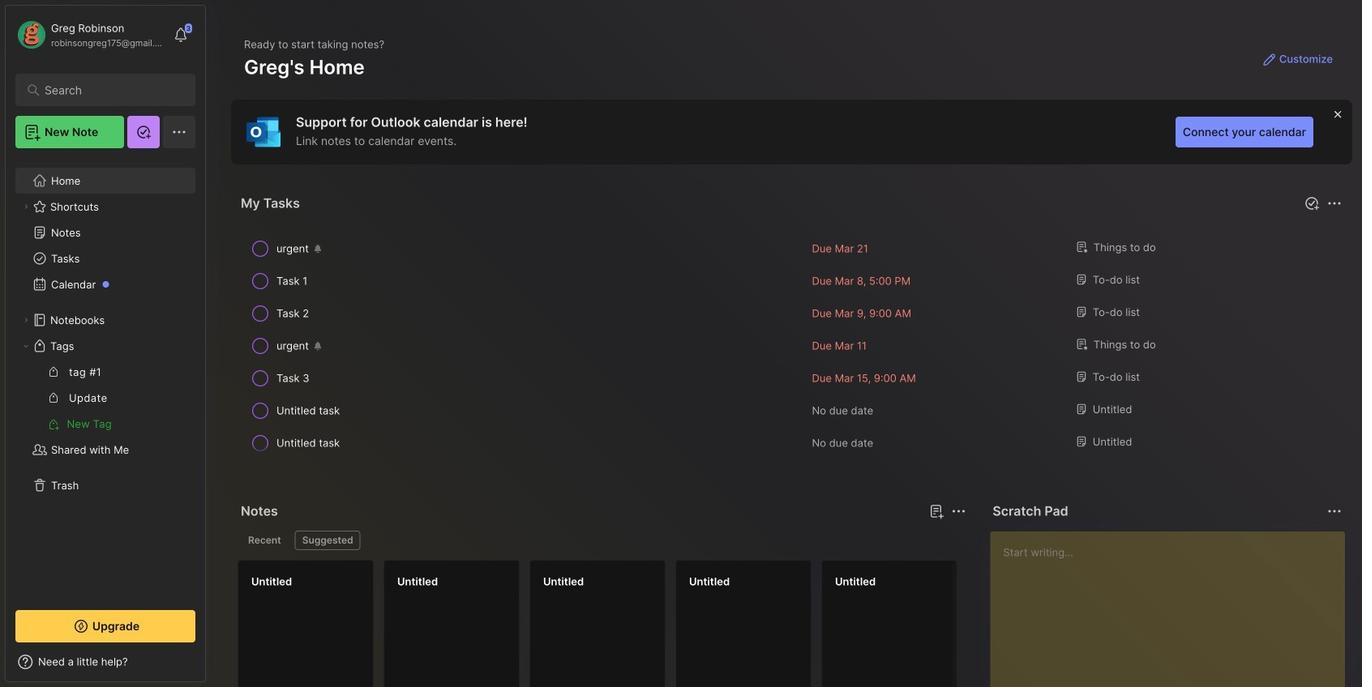 Task type: describe. For each thing, give the bounding box(es) containing it.
new task image
[[1304, 195, 1320, 212]]

1 tab from the left
[[241, 531, 288, 551]]

main element
[[0, 0, 211, 688]]

tree inside main element
[[6, 158, 205, 596]]

Account field
[[15, 19, 165, 51]]

group inside tree
[[15, 359, 195, 437]]

Search text field
[[45, 83, 174, 98]]

more actions image
[[1325, 194, 1344, 213]]

2 tab from the left
[[295, 531, 361, 551]]

expand tags image
[[21, 341, 31, 351]]

1 row group from the top
[[238, 233, 1346, 460]]

2 more actions field from the top
[[1323, 500, 1346, 523]]

Start writing… text field
[[1003, 532, 1344, 688]]



Task type: vqa. For each thing, say whether or not it's contained in the screenshot.
Me on the bottom left of page
no



Task type: locate. For each thing, give the bounding box(es) containing it.
tree
[[6, 158, 205, 596]]

tab list
[[241, 531, 963, 551]]

none search field inside main element
[[45, 80, 174, 100]]

0 vertical spatial more actions field
[[1323, 192, 1346, 215]]

1 vertical spatial row group
[[238, 560, 1362, 688]]

More actions field
[[1323, 192, 1346, 215], [1323, 500, 1346, 523]]

0 vertical spatial row group
[[238, 233, 1346, 460]]

expand notebooks image
[[21, 315, 31, 325]]

row group
[[238, 233, 1346, 460], [238, 560, 1362, 688]]

WHAT'S NEW field
[[6, 649, 205, 675]]

0 horizontal spatial tab
[[241, 531, 288, 551]]

None search field
[[45, 80, 174, 100]]

tab
[[241, 531, 288, 551], [295, 531, 361, 551]]

2 row group from the top
[[238, 560, 1362, 688]]

more actions image
[[1325, 502, 1344, 521]]

1 horizontal spatial tab
[[295, 531, 361, 551]]

1 vertical spatial more actions field
[[1323, 500, 1346, 523]]

group
[[15, 359, 195, 437]]

click to collapse image
[[205, 658, 217, 677]]

1 more actions field from the top
[[1323, 192, 1346, 215]]



